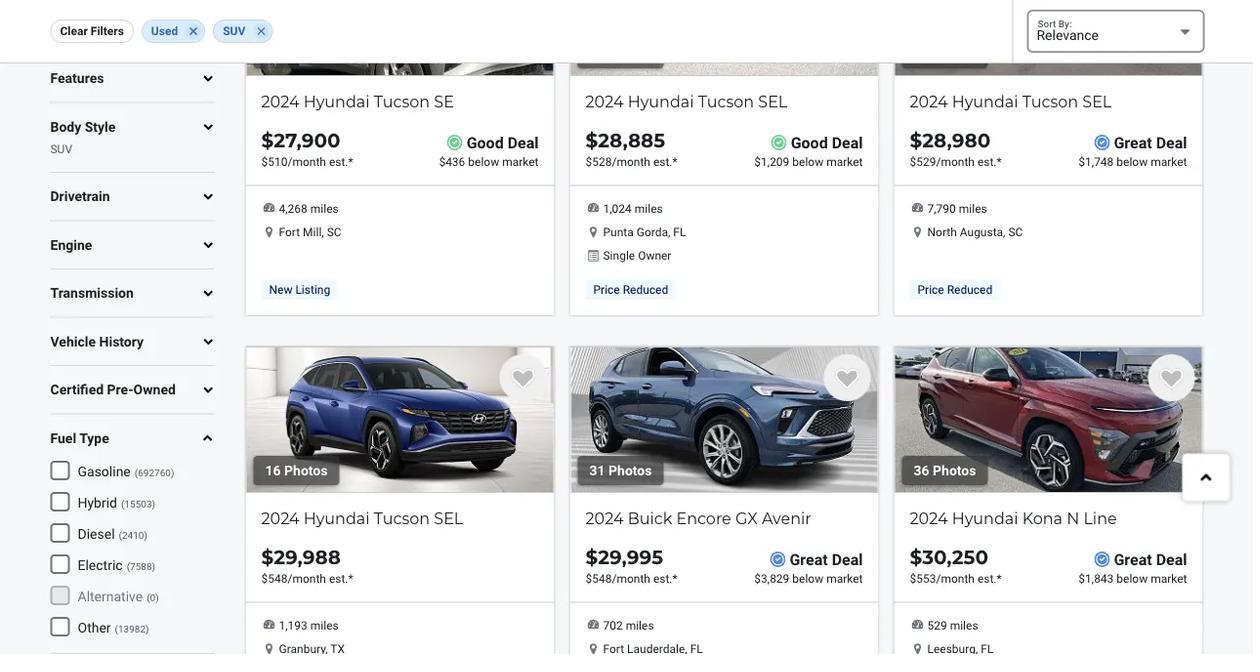Task type: describe. For each thing, give the bounding box(es) containing it.
$ 29,988 $ 548 /month est.*
[[261, 546, 353, 586]]

suv inside 'button'
[[223, 24, 246, 38]]

punta
[[603, 225, 634, 239]]

25
[[914, 46, 930, 62]]

sc for 28,980
[[1009, 225, 1023, 239]]

good deal for 27,900
[[467, 133, 539, 152]]

gx
[[736, 509, 758, 528]]

$1,748 below market
[[1079, 155, 1188, 169]]

deal for 30,250
[[1157, 550, 1188, 569]]

diesel ( 2410 )
[[78, 526, 147, 542]]

$1,209
[[755, 155, 790, 169]]

1,024 miles
[[603, 202, 663, 216]]

, for 27,900
[[322, 225, 324, 239]]

$ 27,900 $ 510 /month est.*
[[261, 128, 353, 169]]

7588
[[130, 561, 152, 573]]

deal for 28,980
[[1157, 133, 1188, 152]]

mill
[[303, 225, 322, 239]]

vehicle
[[50, 334, 96, 350]]

hyundai for 27,900
[[304, 92, 370, 111]]

deal for 28,885
[[832, 133, 863, 152]]

, for 28,885
[[668, 225, 671, 239]]

filters
[[91, 24, 124, 38]]

$ 30,250 $ 553 /month est.*
[[910, 546, 1002, 586]]

2410
[[122, 530, 144, 542]]

fuel type
[[50, 431, 109, 447]]

$1,748
[[1079, 155, 1114, 169]]

29,995
[[598, 546, 664, 569]]

great deal for 30,250
[[1114, 550, 1188, 569]]

$1,843
[[1079, 572, 1114, 586]]

type
[[79, 431, 109, 447]]

below for 30,250
[[1117, 572, 1148, 586]]

36 photos
[[914, 463, 977, 479]]

0 horizontal spatial sel
[[434, 509, 463, 528]]

below for 27,900
[[468, 155, 499, 169]]

$436 below market
[[439, 155, 539, 169]]

13982
[[118, 624, 146, 635]]

below for 28,980
[[1117, 155, 1148, 169]]

7,790 miles
[[928, 202, 988, 216]]

2024 for 30,250
[[910, 509, 948, 528]]

/month est.* for 28,980
[[937, 155, 1002, 169]]

1,024
[[603, 202, 632, 216]]

548 for 29,988
[[268, 572, 288, 586]]

/month est.* for 29,988
[[288, 572, 353, 586]]

( for electric
[[127, 561, 130, 573]]

market for 28,885
[[827, 155, 863, 169]]

hyundai for 28,885
[[628, 92, 694, 111]]

market for 27,900
[[502, 155, 539, 169]]

hyundai for 28,980
[[952, 92, 1019, 111]]

gorda
[[637, 225, 668, 239]]

deal for 27,900
[[508, 133, 539, 152]]

$ 28,980 $ 529 /month est.*
[[910, 128, 1002, 169]]

engine
[[50, 237, 92, 253]]

alternative ( 0 )
[[78, 589, 159, 605]]

4,268 miles
[[279, 202, 339, 216]]

2024 hyundai tucson sel for 28,980
[[910, 92, 1112, 111]]

) for diesel
[[144, 530, 147, 542]]

history
[[99, 334, 144, 350]]

vehicle history
[[50, 334, 144, 350]]

augusta
[[960, 225, 1004, 239]]

fort
[[279, 225, 300, 239]]

miles for 30,250
[[950, 619, 979, 633]]

transmission
[[50, 286, 134, 302]]

1,193 miles
[[279, 619, 339, 633]]

color
[[50, 22, 83, 38]]

2024 hyundai tucson image for 6 photos
[[246, 0, 555, 76]]

owned
[[133, 382, 176, 398]]

suv inside the body style suv
[[50, 143, 72, 157]]

702 miles
[[603, 619, 654, 633]]

certified
[[50, 382, 104, 398]]

sel for 28,885
[[759, 92, 788, 111]]

2024 for 28,980
[[910, 92, 948, 111]]

tucson for 28,885
[[698, 92, 754, 111]]

1 vertical spatial 529
[[928, 619, 948, 633]]

miles for 29,995
[[626, 619, 654, 633]]

market for 29,995
[[827, 572, 863, 586]]

$1,209 below market
[[755, 155, 863, 169]]

below for 29,995
[[793, 572, 824, 586]]

encore
[[677, 509, 732, 528]]

0
[[150, 592, 156, 604]]

2024 hyundai kona n line
[[910, 509, 1117, 528]]

fort mill , sc
[[279, 225, 342, 239]]

great for 28,980
[[1114, 133, 1153, 152]]

/month est.* for 28,885
[[612, 155, 678, 169]]

6 photos
[[265, 46, 320, 62]]

29,988
[[274, 546, 341, 569]]

pre-
[[107, 382, 133, 398]]

hyundai up "29,988"
[[304, 509, 370, 528]]

north augusta , sc
[[928, 225, 1023, 239]]

$ 29,995 $ 548 /month est.*
[[586, 546, 678, 586]]

$1,843 below market
[[1079, 572, 1188, 586]]

certified pre-owned
[[50, 382, 176, 398]]

north
[[928, 225, 957, 239]]

30,250
[[923, 546, 989, 569]]

sel for 28,980
[[1083, 92, 1112, 111]]

hybrid ( 15503 )
[[78, 495, 155, 511]]

15503
[[125, 499, 152, 510]]

tucson for 27,900
[[374, 92, 430, 111]]

tucson for 28,980
[[1023, 92, 1079, 111]]

702
[[603, 619, 623, 633]]

good deal for 28,885
[[791, 133, 863, 152]]

photos for 28,980
[[933, 46, 977, 62]]

7,790
[[928, 202, 956, 216]]

31 photos
[[590, 463, 652, 479]]

owner
[[638, 249, 672, 263]]

2024 for 27,900
[[261, 92, 299, 111]]

fl
[[674, 225, 686, 239]]

clear
[[60, 24, 88, 38]]

features
[[50, 71, 104, 87]]

529 miles
[[928, 619, 979, 633]]

( for other
[[115, 624, 118, 635]]

line
[[1084, 509, 1117, 528]]

other ( 13982 )
[[78, 620, 149, 636]]

used button
[[142, 20, 205, 43]]

body style suv
[[50, 119, 116, 157]]

2024 hyundai tucson sel for 28,885
[[586, 92, 788, 111]]

great for 30,250
[[1114, 550, 1153, 569]]



Task type: vqa. For each thing, say whether or not it's contained in the screenshot.
NSX to the bottom
no



Task type: locate. For each thing, give the bounding box(es) containing it.
suv button
[[213, 20, 273, 43]]

great up $1,843 below market
[[1114, 550, 1153, 569]]

) inside alternative ( 0 )
[[156, 592, 159, 604]]

market right "$1,748"
[[1151, 155, 1188, 169]]

) inside hybrid ( 15503 )
[[152, 499, 155, 510]]

2024 up 27,900
[[261, 92, 299, 111]]

fuel
[[50, 431, 76, 447]]

good up the $436 below market
[[467, 133, 504, 152]]

good for 28,885
[[791, 133, 828, 152]]

528
[[592, 155, 612, 169]]

great deal up $1,843 below market
[[1114, 550, 1188, 569]]

25 photos
[[914, 46, 977, 62]]

(
[[135, 467, 138, 479], [121, 499, 125, 510], [119, 530, 122, 542], [127, 561, 130, 573], [147, 592, 150, 604], [115, 624, 118, 635]]

) inside other ( 13982 )
[[146, 624, 149, 635]]

$3,829
[[755, 572, 790, 586]]

clear filters button
[[50, 20, 134, 43]]

good for 27,900
[[467, 133, 504, 152]]

great deal up "$1,748 below market"
[[1114, 133, 1188, 152]]

, right north at the top
[[1004, 225, 1006, 239]]

diesel
[[78, 526, 115, 542]]

/month est.* down 28,980 on the top of page
[[937, 155, 1002, 169]]

) inside diesel ( 2410 )
[[144, 530, 147, 542]]

below right $436
[[468, 155, 499, 169]]

hyundai
[[304, 92, 370, 111], [628, 92, 694, 111], [952, 92, 1019, 111], [304, 509, 370, 528], [952, 509, 1019, 528]]

2 horizontal spatial sel
[[1083, 92, 1112, 111]]

1 sc from the left
[[327, 225, 342, 239]]

hyundai up 30,250 on the bottom right
[[952, 509, 1019, 528]]

) for hybrid
[[152, 499, 155, 510]]

2 sc from the left
[[1009, 225, 1023, 239]]

) for other
[[146, 624, 149, 635]]

548
[[268, 572, 288, 586], [592, 572, 612, 586]]

great
[[1114, 133, 1153, 152], [790, 550, 828, 569], [1114, 550, 1153, 569]]

great up "$1,748 below market"
[[1114, 133, 1153, 152]]

photos right 31
[[609, 463, 652, 479]]

$3,829 below market
[[755, 572, 863, 586]]

( right hybrid at bottom left
[[121, 499, 125, 510]]

( down 7588 at the bottom left of the page
[[147, 592, 150, 604]]

) right gasoline
[[171, 467, 174, 479]]

great up $3,829 below market
[[790, 550, 828, 569]]

0 vertical spatial suv
[[223, 24, 246, 38]]

good deal up the $436 below market
[[467, 133, 539, 152]]

$436
[[439, 155, 465, 169]]

2024
[[261, 92, 299, 111], [586, 92, 624, 111], [910, 92, 948, 111], [261, 509, 299, 528], [586, 509, 624, 528], [910, 509, 948, 528]]

2024 hyundai kona image
[[895, 347, 1203, 493]]

1 good deal from the left
[[467, 133, 539, 152]]

market right $3,829
[[827, 572, 863, 586]]

( right other
[[115, 624, 118, 635]]

/month est.* down "29,995"
[[612, 572, 678, 586]]

market right $1,209
[[827, 155, 863, 169]]

) right alternative
[[156, 592, 159, 604]]

) for electric
[[152, 561, 155, 573]]

2024 for 28,885
[[586, 92, 624, 111]]

( right diesel
[[119, 530, 122, 542]]

2024 hyundai tucson se
[[261, 92, 454, 111]]

( inside gasoline ( 692760 )
[[135, 467, 138, 479]]

/month est.* inside $ 28,885 $ 528 /month est.*
[[612, 155, 678, 169]]

1,193
[[279, 619, 308, 633]]

) for alternative
[[156, 592, 159, 604]]

alternative
[[78, 589, 143, 605]]

photos right the 25
[[933, 46, 977, 62]]

good
[[467, 133, 504, 152], [791, 133, 828, 152]]

2024 buick encore gx image
[[570, 347, 879, 493]]

( inside other ( 13982 )
[[115, 624, 118, 635]]

photos right 36
[[933, 463, 977, 479]]

great deal
[[1114, 133, 1188, 152], [790, 550, 863, 569], [1114, 550, 1188, 569]]

/month est.* down "29,988"
[[288, 572, 353, 586]]

deal up "$1,748 below market"
[[1157, 133, 1188, 152]]

deal up $3,829 below market
[[832, 550, 863, 569]]

) up 7588 at the bottom left of the page
[[144, 530, 147, 542]]

) inside electric ( 7588 )
[[152, 561, 155, 573]]

1 horizontal spatial ,
[[668, 225, 671, 239]]

28,980
[[923, 128, 991, 152]]

2024 hyundai tucson image for 25 photos
[[895, 0, 1203, 76]]

0 horizontal spatial 548
[[268, 572, 288, 586]]

new listing
[[269, 283, 330, 297]]

28,885
[[598, 128, 666, 152]]

miles for 28,980
[[959, 202, 988, 216]]

2024 hyundai tucson sel up "29,988"
[[261, 509, 463, 528]]

2024 up 28,980 on the top of page
[[910, 92, 948, 111]]

2024 left buick
[[586, 509, 624, 528]]

6
[[265, 46, 273, 62]]

$
[[261, 128, 274, 152], [586, 128, 598, 152], [910, 128, 923, 152], [261, 155, 268, 169], [586, 155, 592, 169], [910, 155, 917, 169], [261, 546, 274, 569], [586, 546, 598, 569], [910, 546, 923, 569], [261, 572, 268, 586], [586, 572, 592, 586], [910, 572, 917, 586]]

548 for 29,995
[[592, 572, 612, 586]]

2 , from the left
[[668, 225, 671, 239]]

photos for 30,250
[[933, 463, 977, 479]]

market right $1,843
[[1151, 572, 1188, 586]]

31
[[590, 463, 605, 479]]

( for diesel
[[119, 530, 122, 542]]

miles for 28,885
[[635, 202, 663, 216]]

great deal up $3,829 below market
[[790, 550, 863, 569]]

0 horizontal spatial suv
[[50, 143, 72, 157]]

1 horizontal spatial suv
[[223, 24, 246, 38]]

hyundai up 27,900
[[304, 92, 370, 111]]

1 548 from the left
[[268, 572, 288, 586]]

drivetrain
[[50, 189, 110, 205]]

529 inside $ 28,980 $ 529 /month est.*
[[917, 155, 937, 169]]

gasoline ( 692760 )
[[78, 464, 174, 480]]

below for 28,885
[[793, 155, 824, 169]]

miles up mill on the left top of the page
[[311, 202, 339, 216]]

suv right used button
[[223, 24, 246, 38]]

/month est.* down 30,250 on the bottom right
[[937, 572, 1002, 586]]

)
[[171, 467, 174, 479], [152, 499, 155, 510], [144, 530, 147, 542], [152, 561, 155, 573], [156, 592, 159, 604], [146, 624, 149, 635]]

style
[[85, 119, 116, 135]]

market for 28,980
[[1151, 155, 1188, 169]]

/month est.* inside $ 30,250 $ 553 /month est.*
[[937, 572, 1002, 586]]

529 down 28,980 on the top of page
[[917, 155, 937, 169]]

2024 hyundai tucson sel up "28,885"
[[586, 92, 788, 111]]

$ 28,885 $ 528 /month est.*
[[586, 128, 678, 169]]

1 , from the left
[[322, 225, 324, 239]]

1 horizontal spatial sc
[[1009, 225, 1023, 239]]

clear filters
[[60, 24, 124, 38]]

hyundai up "28,885"
[[628, 92, 694, 111]]

2 548 from the left
[[592, 572, 612, 586]]

deal up $1,843 below market
[[1157, 550, 1188, 569]]

market for 30,250
[[1151, 572, 1188, 586]]

miles up 'gorda'
[[635, 202, 663, 216]]

( right electric
[[127, 561, 130, 573]]

692760
[[138, 467, 171, 479]]

, for 28,980
[[1004, 225, 1006, 239]]

/month est.* inside $ 27,900 $ 510 /month est.*
[[288, 155, 353, 169]]

, left fl
[[668, 225, 671, 239]]

1 horizontal spatial good deal
[[791, 133, 863, 152]]

2024 hyundai tucson image for 16 photos
[[246, 347, 555, 493]]

16
[[265, 463, 281, 479]]

1 horizontal spatial good
[[791, 133, 828, 152]]

2024 hyundai tucson image
[[246, 0, 555, 76], [570, 0, 879, 76], [895, 0, 1203, 76], [246, 347, 555, 493]]

548 inside the $ 29,988 $ 548 /month est.*
[[268, 572, 288, 586]]

body
[[50, 119, 81, 135]]

kona
[[1023, 509, 1063, 528]]

great deal for 28,980
[[1114, 133, 1188, 152]]

2024 hyundai tucson sel
[[586, 92, 788, 111], [910, 92, 1112, 111], [261, 509, 463, 528]]

1 horizontal spatial 2024 hyundai tucson sel
[[586, 92, 788, 111]]

( inside diesel ( 2410 )
[[119, 530, 122, 542]]

548 down "29,988"
[[268, 572, 288, 586]]

deal for 29,995
[[832, 550, 863, 569]]

miles
[[311, 202, 339, 216], [635, 202, 663, 216], [959, 202, 988, 216], [311, 619, 339, 633], [626, 619, 654, 633], [950, 619, 979, 633]]

) up 0
[[152, 561, 155, 573]]

/month est.* down 27,900
[[288, 155, 353, 169]]

/month est.* inside $ 28,980 $ 529 /month est.*
[[937, 155, 1002, 169]]

/month est.* down "28,885"
[[612, 155, 678, 169]]

miles right 1,193 at the bottom of page
[[311, 619, 339, 633]]

buick
[[628, 509, 673, 528]]

/month est.* inside the $ 29,988 $ 548 /month est.*
[[288, 572, 353, 586]]

1 good from the left
[[467, 133, 504, 152]]

27,900
[[274, 128, 341, 152]]

deal up the $436 below market
[[508, 133, 539, 152]]

photos for 27,900
[[277, 46, 320, 62]]

price reduced down north at the top
[[918, 283, 993, 297]]

/month est.*
[[288, 155, 353, 169], [612, 155, 678, 169], [937, 155, 1002, 169], [288, 572, 353, 586], [612, 572, 678, 586], [937, 572, 1002, 586]]

510
[[268, 155, 288, 169]]

electric
[[78, 558, 123, 574]]

se
[[434, 92, 454, 111]]

tucson
[[374, 92, 430, 111], [698, 92, 754, 111], [1023, 92, 1079, 111], [374, 509, 430, 528]]

/month est.* for 29,995
[[612, 572, 678, 586]]

0 horizontal spatial ,
[[322, 225, 324, 239]]

1 vertical spatial suv
[[50, 143, 72, 157]]

0 horizontal spatial sc
[[327, 225, 342, 239]]

548 inside $ 29,995 $ 548 /month est.*
[[592, 572, 612, 586]]

0 horizontal spatial good deal
[[467, 133, 539, 152]]

) down 692760
[[152, 499, 155, 510]]

photos right 16
[[284, 463, 328, 479]]

miles right 702
[[626, 619, 654, 633]]

price reduced down single owner
[[594, 283, 669, 297]]

2 horizontal spatial ,
[[1004, 225, 1006, 239]]

0 vertical spatial 529
[[917, 155, 937, 169]]

/month est.* inside $ 29,995 $ 548 /month est.*
[[612, 572, 678, 586]]

below right $3,829
[[793, 572, 824, 586]]

good up $1,209 below market
[[791, 133, 828, 152]]

sc right mill on the left top of the page
[[327, 225, 342, 239]]

548 down "29,995"
[[592, 572, 612, 586]]

below right "$1,748"
[[1117, 155, 1148, 169]]

, down 4,268 miles
[[322, 225, 324, 239]]

photos for 29,995
[[609, 463, 652, 479]]

photos right the 6
[[277, 46, 320, 62]]

market
[[502, 155, 539, 169], [827, 155, 863, 169], [1151, 155, 1188, 169], [827, 572, 863, 586], [1151, 572, 1188, 586]]

2 price reduced from the left
[[918, 283, 993, 297]]

1 horizontal spatial 548
[[592, 572, 612, 586]]

2 good from the left
[[791, 133, 828, 152]]

other
[[78, 620, 111, 636]]

/month est.* for 30,250
[[937, 572, 1002, 586]]

great for 29,995
[[790, 550, 828, 569]]

suv down body
[[50, 143, 72, 157]]

single owner
[[603, 249, 672, 263]]

1 horizontal spatial price reduced
[[918, 283, 993, 297]]

( for hybrid
[[121, 499, 125, 510]]

gasoline
[[78, 464, 131, 480]]

) inside gasoline ( 692760 )
[[171, 467, 174, 479]]

great deal for 29,995
[[790, 550, 863, 569]]

2024 up "29,988"
[[261, 509, 299, 528]]

2024 up 30,250 on the bottom right
[[910, 509, 948, 528]]

( inside alternative ( 0 )
[[147, 592, 150, 604]]

miles down $ 30,250 $ 553 /month est.*
[[950, 619, 979, 633]]

2024 hyundai tucson sel up 28,980 on the top of page
[[910, 92, 1112, 111]]

below right $1,209
[[793, 155, 824, 169]]

16 photos
[[265, 463, 328, 479]]

( up 15503
[[135, 467, 138, 479]]

3 , from the left
[[1004, 225, 1006, 239]]

0 horizontal spatial 2024 hyundai tucson sel
[[261, 509, 463, 528]]

( inside hybrid ( 15503 )
[[121, 499, 125, 510]]

2024 up "28,885"
[[586, 92, 624, 111]]

sc right augusta
[[1009, 225, 1023, 239]]

punta gorda , fl
[[603, 225, 686, 239]]

hyundai up 28,980 on the top of page
[[952, 92, 1019, 111]]

sc for 27,900
[[327, 225, 342, 239]]

sc
[[327, 225, 342, 239], [1009, 225, 1023, 239]]

553
[[917, 572, 937, 586]]

2 good deal from the left
[[791, 133, 863, 152]]

0 horizontal spatial price reduced
[[594, 283, 669, 297]]

2024 for 29,995
[[586, 509, 624, 528]]

good deal up $1,209 below market
[[791, 133, 863, 152]]

below right $1,843
[[1117, 572, 1148, 586]]

529
[[917, 155, 937, 169], [928, 619, 948, 633]]

) for gasoline
[[171, 467, 174, 479]]

n
[[1067, 509, 1080, 528]]

deal up $1,209 below market
[[832, 133, 863, 152]]

( for gasoline
[[135, 467, 138, 479]]

1 horizontal spatial sel
[[759, 92, 788, 111]]

36
[[914, 463, 930, 479]]

hyundai for 30,250
[[952, 509, 1019, 528]]

miles for 27,900
[[311, 202, 339, 216]]

deal
[[508, 133, 539, 152], [832, 133, 863, 152], [1157, 133, 1188, 152], [832, 550, 863, 569], [1157, 550, 1188, 569]]

( inside electric ( 7588 )
[[127, 561, 130, 573]]

miles up north augusta , sc
[[959, 202, 988, 216]]

529 down 553
[[928, 619, 948, 633]]

0 horizontal spatial good
[[467, 133, 504, 152]]

sel
[[759, 92, 788, 111], [1083, 92, 1112, 111], [434, 509, 463, 528]]

/month est.* for 27,900
[[288, 155, 353, 169]]

single
[[603, 249, 635, 263]]

2 horizontal spatial 2024 hyundai tucson sel
[[910, 92, 1112, 111]]

) down alternative ( 0 )
[[146, 624, 149, 635]]

( for alternative
[[147, 592, 150, 604]]

1 price reduced from the left
[[594, 283, 669, 297]]

market right $436
[[502, 155, 539, 169]]

suv
[[223, 24, 246, 38], [50, 143, 72, 157]]



